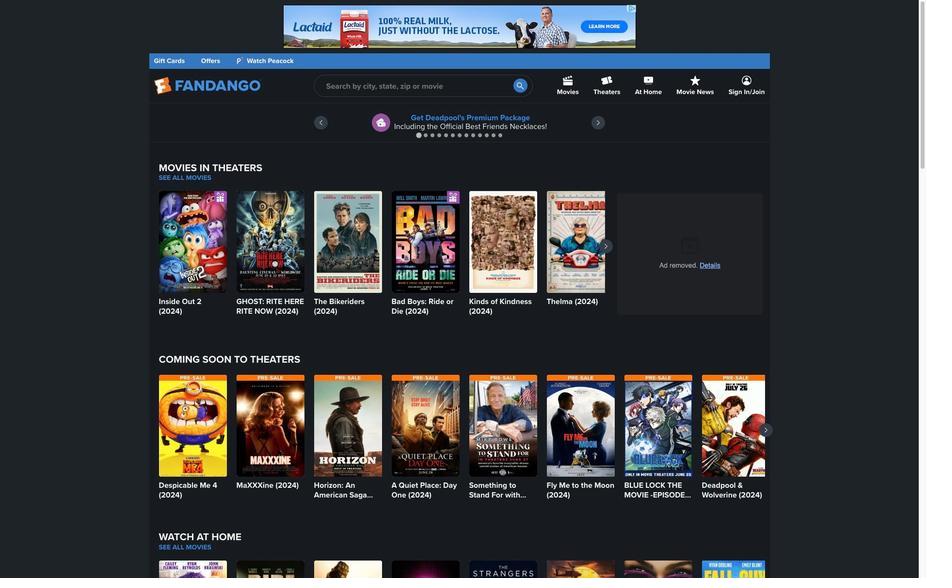 Task type: locate. For each thing, give the bounding box(es) containing it.
fly me to the moon (2024) poster image
[[547, 375, 615, 477]]

thelma (2024) poster image
[[547, 191, 615, 293]]

gift box white image
[[447, 191, 460, 204]]

Search by city, state, zip or movie text field
[[314, 75, 533, 97]]

offer icon image
[[372, 114, 390, 132]]

horizon: an american saga chapter 1 (2024) poster image
[[314, 375, 382, 477]]

a quiet place: day one (2024) poster image
[[392, 375, 460, 477]]

bad boys: ride or die (2024) poster image
[[392, 191, 460, 293]]

0 vertical spatial region
[[149, 103, 770, 142]]

region
[[149, 103, 770, 142], [159, 191, 615, 318]]

0 vertical spatial advertisement element
[[283, 5, 636, 49]]

maxxxine (2024) poster image
[[236, 375, 304, 477]]

1 vertical spatial advertisement element
[[617, 194, 763, 315]]

None search field
[[314, 75, 533, 97]]

kinds of kindness (2024) poster image
[[469, 191, 537, 293]]

the bikeriders (2024) poster image
[[314, 191, 382, 293]]

ghost: rite here rite now (2024) poster image
[[236, 191, 304, 293]]

1 vertical spatial region
[[159, 191, 615, 318]]

advertisement element
[[283, 5, 636, 49], [617, 194, 763, 315]]



Task type: describe. For each thing, give the bounding box(es) containing it.
despicable me 4 (2024) poster image
[[159, 375, 227, 477]]

select a slide to show tab list
[[149, 131, 770, 139]]

gift box white image
[[214, 191, 227, 204]]

blue lock the movie -episode nagi- (2024) poster image
[[625, 375, 692, 477]]

deadpool & wolverine (2024) poster image
[[702, 375, 770, 477]]

inside out 2 (2024) poster image
[[159, 191, 227, 293]]

something to stand for with mike rowe (2024) poster image
[[469, 375, 537, 477]]



Task type: vqa. For each thing, say whether or not it's contained in the screenshot.
"dune: part two (2024) poster" image
no



